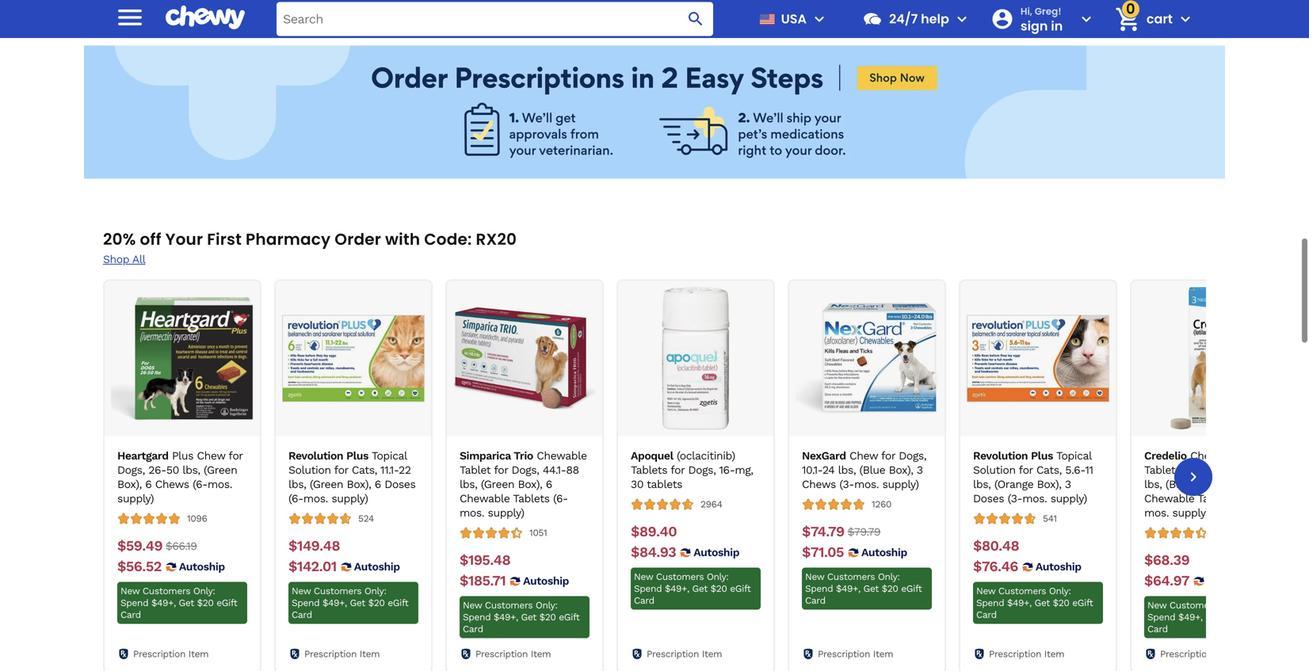Task type: locate. For each thing, give the bounding box(es) containing it.
1 horizontal spatial tablets
[[631, 464, 667, 477]]

supply) inside topical solution for cats, 11.1-22 lbs, (green box), 6 doses (6-mos. supply)
[[332, 492, 368, 505]]

list
[[103, 0, 1289, 26], [103, 279, 1289, 671]]

3 prescription from the left
[[475, 649, 528, 660]]

usa button
[[753, 0, 829, 38]]

cats, inside topical solution for cats, 11.1-22 lbs, (green box), 6 doses (6-mos. supply)
[[352, 464, 377, 477]]

5 prescription from the left
[[818, 649, 870, 660]]

new down $142.01 text field
[[292, 586, 311, 597]]

plus up 524
[[346, 449, 368, 462]]

3 inside topical solution for cats, 5.6-11 lbs, (orange box), 3 doses (3-mos. supply)
[[1065, 478, 1071, 491]]

for inside (oclacitinib) tablets for dogs, 16-mg, 30 tablets
[[671, 464, 685, 477]]

$71.05 text field
[[802, 544, 844, 561]]

spend down $84.93 text field
[[634, 583, 662, 594]]

supply)
[[882, 478, 919, 491], [117, 492, 154, 505], [332, 492, 368, 505], [1051, 492, 1087, 505], [488, 507, 524, 520], [1172, 507, 1209, 520]]

3 inside the chew for dogs, 10.1-24 lbs, (blue box), 3 chews (3-mos. supply)
[[917, 464, 923, 477]]

doses inside topical solution for cats, 5.6-11 lbs, (orange box), 3 doses (3-mos. supply)
[[973, 492, 1004, 505]]

2 chews from the left
[[802, 478, 836, 491]]

apoquel (oclacitinib) tablets for dogs, 16-mg, 30 tablets image
[[624, 287, 767, 430]]

dogs, inside (oclacitinib) tablets for dogs, 16-mg, 30 tablets
[[688, 464, 716, 477]]

new customers only: spend $49+, get $20 egift card down $185.71 text box
[[463, 600, 580, 635]]

$49+, down $56.52 text field
[[151, 598, 176, 609]]

for for $185.71
[[494, 464, 508, 477]]

box), inside topical solution for cats, 11.1-22 lbs, (green box), 6 doses (6-mos. supply)
[[347, 478, 371, 491]]

autoship down 541
[[1036, 560, 1081, 573]]

1 horizontal spatial 3
[[1065, 478, 1071, 491]]

get for $71.05
[[863, 583, 879, 594]]

1 vertical spatial list
[[103, 279, 1289, 671]]

for for $142.01
[[334, 464, 348, 477]]

1 prescription from the left
[[133, 649, 185, 660]]

1 horizontal spatial cats,
[[1036, 464, 1062, 477]]

box), inside plus chew for dogs, 26-50 lbs, (green box), 6 chews (6-mos. supply)
[[117, 478, 142, 491]]

lbs, right 24 in the bottom of the page
[[838, 464, 856, 477]]

2 plus from the left
[[346, 449, 368, 462]]

0 horizontal spatial prescription image
[[117, 648, 130, 661]]

cats, left 5.6-
[[1036, 464, 1062, 477]]

new customers only: spend $49+, get $20 egift card
[[634, 571, 751, 606], [805, 571, 922, 606], [120, 586, 237, 621], [292, 586, 408, 621], [976, 586, 1093, 621], [463, 600, 580, 635]]

(blue down credelio
[[1166, 478, 1192, 491]]

$76.46 text field
[[973, 558, 1018, 576]]

2 horizontal spatial (3-
[[1238, 492, 1253, 505]]

spend for $71.05
[[805, 583, 833, 594]]

prescription image
[[288, 648, 301, 661], [460, 648, 472, 661], [631, 648, 643, 661], [802, 648, 815, 661], [973, 648, 986, 661]]

tablet
[[460, 464, 491, 477], [1144, 464, 1175, 477]]

lbs, inside topical solution for cats, 11.1-22 lbs, (green box), 6 doses (6-mos. supply)
[[288, 478, 306, 491]]

solution
[[288, 464, 331, 477], [973, 464, 1016, 477]]

autoship down $66.19 text box
[[179, 560, 225, 573]]

(3- down nexgard
[[840, 478, 854, 491]]

only: down $79.79 text field at the bottom right
[[878, 571, 900, 582]]

tablets down apoquel
[[631, 464, 667, 477]]

for for $64.97
[[1179, 464, 1193, 477]]

0 horizontal spatial plus
[[172, 449, 193, 462]]

(3- down (orange
[[1008, 492, 1022, 505]]

dogs, for $89.40
[[688, 464, 716, 477]]

1 plus from the left
[[172, 449, 193, 462]]

$80.48
[[973, 538, 1019, 554]]

submit search image
[[686, 10, 705, 29]]

$66.19
[[166, 540, 197, 553]]

1 horizontal spatial (green
[[310, 478, 343, 491]]

$49+, down $76.46 text field
[[1007, 598, 1032, 609]]

$185.71 text field
[[460, 573, 506, 590]]

menu image inside usa dropdown button
[[810, 10, 829, 29]]

chew up 1096
[[197, 449, 225, 462]]

supply) inside chewable tablet for dogs, 44.1-88 lbs, (green box), 6 chewable tablets (6- mos. supply)
[[488, 507, 524, 520]]

code:
[[424, 228, 472, 250]]

3 prescription image from the left
[[631, 648, 643, 661]]

lbs, down "simparica"
[[460, 478, 477, 491]]

1 horizontal spatial topical
[[1056, 449, 1092, 462]]

chew inside the chew for dogs, 10.1-24 lbs, (blue box), 3 chews (3-mos. supply)
[[850, 449, 878, 462]]

6 for $56.52
[[145, 478, 152, 491]]

5 item from the left
[[873, 649, 893, 660]]

chewable up 50.1-
[[1190, 449, 1241, 462]]

6 prescription item from the left
[[989, 649, 1065, 660]]

$49+, down $84.93 text field
[[665, 583, 689, 594]]

card down $76.46 text field
[[976, 609, 997, 621]]

0 horizontal spatial revolution
[[288, 449, 343, 462]]

menu image right the usa
[[810, 10, 829, 29]]

only: down 524
[[364, 586, 386, 597]]

chew
[[197, 449, 225, 462], [850, 449, 878, 462]]

2 horizontal spatial (green
[[481, 478, 514, 491]]

1 revolution from the left
[[288, 449, 343, 462]]

doses down (orange
[[973, 492, 1004, 505]]

2 prescription item from the left
[[304, 649, 380, 660]]

$64.97 text field
[[1144, 573, 1189, 590]]

1 cats, from the left
[[352, 464, 377, 477]]

new customers only: spend $49+, get $20 egift card down $76.46 text field
[[976, 586, 1093, 621]]

$59.49 text field
[[117, 538, 162, 555]]

topical
[[372, 449, 407, 462], [1056, 449, 1092, 462]]

$49+, down $71.05 text box
[[836, 583, 860, 594]]

plus up (orange
[[1031, 449, 1053, 462]]

your
[[165, 228, 203, 250]]

revolution plus
[[288, 449, 368, 462], [973, 449, 1053, 462]]

7 prescription from the left
[[1160, 649, 1213, 660]]

off
[[140, 228, 161, 250]]

1 vertical spatial (blue
[[1166, 478, 1192, 491]]

new customers only: spend $49+, get $20 egift card for $84.93
[[634, 571, 751, 606]]

2 cats, from the left
[[1036, 464, 1062, 477]]

11.1-
[[380, 464, 399, 477]]

prescription item
[[133, 649, 209, 660], [304, 649, 380, 660], [475, 649, 551, 660], [647, 649, 722, 660], [818, 649, 893, 660], [989, 649, 1065, 660], [1160, 649, 1236, 660]]

revolution for $80.48
[[973, 449, 1028, 462]]

$20
[[711, 583, 727, 594], [882, 583, 898, 594], [197, 598, 214, 609], [368, 598, 385, 609], [1053, 598, 1069, 609], [539, 612, 556, 623]]

cats, left 11.1-
[[352, 464, 377, 477]]

new customers only: spend $49+, get $20 egift card for $76.46
[[976, 586, 1093, 621]]

dogs, inside chewable tablet for dogs, 50.1-100 lbs, (blue box), 3 chewable tablets (3- mos. supply)
[[1196, 464, 1224, 477]]

2 prescription from the left
[[304, 649, 357, 660]]

(6- up 1096
[[193, 478, 208, 491]]

supply) up 541
[[1051, 492, 1087, 505]]

6
[[145, 478, 152, 491], [375, 478, 381, 491], [546, 478, 552, 491]]

tablet inside chewable tablet for dogs, 50.1-100 lbs, (blue box), 3 chewable tablets (3- mos. supply)
[[1144, 464, 1175, 477]]

tablets inside chewable tablet for dogs, 50.1-100 lbs, (blue box), 3 chewable tablets (3- mos. supply)
[[1198, 492, 1234, 505]]

only:
[[707, 571, 729, 582], [878, 571, 900, 582], [193, 586, 215, 597], [364, 586, 386, 597], [1049, 586, 1071, 597], [536, 600, 558, 611]]

box),
[[889, 464, 913, 477], [117, 478, 142, 491], [347, 478, 371, 491], [518, 478, 542, 491], [1037, 478, 1062, 491], [1195, 478, 1220, 491]]

spend for $185.71
[[463, 612, 491, 623]]

doses inside topical solution for cats, 11.1-22 lbs, (green box), 6 doses (6-mos. supply)
[[385, 478, 416, 491]]

6 inside chewable tablet for dogs, 44.1-88 lbs, (green box), 6 chewable tablets (6- mos. supply)
[[546, 478, 552, 491]]

0 horizontal spatial 3
[[917, 464, 923, 477]]

6 down 26-
[[145, 478, 152, 491]]

prescription item for $84.93
[[647, 649, 722, 660]]

$68.39
[[1144, 552, 1190, 569]]

2 solution from the left
[[973, 464, 1016, 477]]

customers for $56.52
[[143, 586, 190, 597]]

supply) up 524
[[332, 492, 368, 505]]

1 horizontal spatial 6
[[375, 478, 381, 491]]

customers down $56.52 text field
[[143, 586, 190, 597]]

(3- down 50.1-
[[1238, 492, 1253, 505]]

0 horizontal spatial (3-
[[840, 478, 854, 491]]

topical up 5.6-
[[1056, 449, 1092, 462]]

for for $84.93
[[671, 464, 685, 477]]

4 prescription item from the left
[[647, 649, 722, 660]]

order prescriptions in 2 easy steps. one, we'll get approvals from your veterinarian. two, we'll ship your pet's medications right to your door. shop now. image
[[84, 45, 1225, 179]]

supply) down 26-
[[117, 492, 154, 505]]

$49+, for $56.52
[[151, 598, 176, 609]]

0 horizontal spatial revolution plus
[[288, 449, 368, 462]]

(blue up 1260
[[859, 464, 885, 477]]

6 prescription from the left
[[989, 649, 1041, 660]]

for inside the chew for dogs, 10.1-24 lbs, (blue box), 3 chews (3-mos. supply)
[[881, 449, 895, 462]]

card down $71.05 text box
[[805, 595, 826, 606]]

4 prescription image from the left
[[802, 648, 815, 661]]

(6- for $142.01
[[288, 492, 303, 505]]

1 prescription image from the left
[[288, 648, 301, 661]]

autoship for $76.46
[[1036, 560, 1081, 573]]

credelio
[[1144, 449, 1187, 462]]

$49+, down $185.71 text box
[[494, 612, 518, 623]]

2 horizontal spatial (6-
[[553, 492, 568, 505]]

6 down 11.1-
[[375, 478, 381, 491]]

chewy support image
[[862, 9, 883, 29]]

new for $56.52
[[120, 586, 140, 597]]

new down $185.71 text box
[[463, 600, 482, 611]]

0 horizontal spatial chews
[[155, 478, 189, 491]]

new down $76.46 text field
[[976, 586, 996, 597]]

1 chews from the left
[[155, 478, 189, 491]]

item
[[188, 649, 209, 660], [360, 649, 380, 660], [531, 649, 551, 660], [702, 649, 722, 660], [873, 649, 893, 660], [1044, 649, 1065, 660], [1215, 649, 1236, 660]]

(3-
[[840, 478, 854, 491], [1008, 492, 1022, 505], [1238, 492, 1253, 505]]

for inside plus chew for dogs, 26-50 lbs, (green box), 6 chews (6-mos. supply)
[[229, 449, 243, 462]]

box), inside topical solution for cats, 5.6-11 lbs, (orange box), 3 doses (3-mos. supply)
[[1037, 478, 1062, 491]]

new customers only: spend $49+, get $20 egift card down $71.05 text box
[[805, 571, 922, 606]]

3 inside chewable tablet for dogs, 50.1-100 lbs, (blue box), 3 chewable tablets (3- mos. supply)
[[1223, 478, 1229, 491]]

$89.40 text field
[[631, 524, 677, 541]]

(6-
[[193, 478, 208, 491], [288, 492, 303, 505], [553, 492, 568, 505]]

credelio chewable tablet for dogs, 50.1-100 lbs, (blue box), 3 chewable tablets (3-mos. supply) image
[[1138, 287, 1281, 430]]

(6- up $149.48
[[288, 492, 303, 505]]

lbs, up $149.48
[[288, 478, 306, 491]]

(6- inside plus chew for dogs, 26-50 lbs, (green box), 6 chews (6-mos. supply)
[[193, 478, 208, 491]]

card for $71.05
[[805, 595, 826, 606]]

$89.40
[[631, 524, 677, 540]]

heartgard plus chew for dogs, 26-50 lbs, (green box), 6 chews (6-mos. supply) image
[[111, 287, 254, 430]]

revolution plus topical solution for cats, 11.1-22 lbs, (green box), 6 doses (6-mos. supply) image
[[282, 287, 425, 430]]

(green inside topical solution for cats, 11.1-22 lbs, (green box), 6 doses (6-mos. supply)
[[310, 478, 343, 491]]

plus
[[172, 449, 193, 462], [346, 449, 368, 462], [1031, 449, 1053, 462]]

1 horizontal spatial menu image
[[810, 10, 829, 29]]

prescription
[[133, 649, 185, 660], [304, 649, 357, 660], [475, 649, 528, 660], [647, 649, 699, 660], [818, 649, 870, 660], [989, 649, 1041, 660], [1160, 649, 1213, 660]]

tablet inside chewable tablet for dogs, 44.1-88 lbs, (green box), 6 chewable tablets (6- mos. supply)
[[460, 464, 491, 477]]

20%
[[103, 228, 136, 250]]

$20 for $76.46
[[1053, 598, 1069, 609]]

0 horizontal spatial (blue
[[859, 464, 885, 477]]

new
[[634, 571, 653, 582], [805, 571, 824, 582], [120, 586, 140, 597], [292, 586, 311, 597], [976, 586, 996, 597], [463, 600, 482, 611]]

autoship for $84.93
[[694, 546, 739, 559]]

1 horizontal spatial doses
[[973, 492, 1004, 505]]

7 prescription item from the left
[[1160, 649, 1236, 660]]

new down $84.93 text field
[[634, 571, 653, 582]]

new customers only: spend $49+, get $20 egift card down $56.52 text field
[[120, 586, 237, 621]]

0 horizontal spatial 6
[[145, 478, 152, 491]]

2 revolution plus from the left
[[973, 449, 1053, 462]]

autoship for $71.05
[[861, 546, 907, 559]]

prescription image for $76.46
[[973, 648, 986, 661]]

2 topical from the left
[[1056, 449, 1092, 462]]

chewable tablet for dogs, 50.1-100 lbs, (blue box), 3 chewable tablets (3- mos. supply)
[[1144, 449, 1267, 520]]

card down $56.52 text field
[[120, 609, 141, 621]]

chewable down "simparica"
[[460, 492, 510, 505]]

1 horizontal spatial chews
[[802, 478, 836, 491]]

new customers only: spend $49+, get $20 egift card for $56.52
[[120, 586, 237, 621]]

lbs, right '50'
[[182, 464, 200, 477]]

3 6 from the left
[[546, 478, 552, 491]]

for
[[229, 449, 243, 462], [881, 449, 895, 462], [334, 464, 348, 477], [494, 464, 508, 477], [671, 464, 685, 477], [1019, 464, 1033, 477], [1179, 464, 1193, 477]]

prescription image for $84.93
[[631, 648, 643, 661]]

only: down $66.19 text box
[[193, 586, 215, 597]]

1 6 from the left
[[145, 478, 152, 491]]

autoship for $185.71
[[523, 575, 569, 588]]

autoship down 2964
[[694, 546, 739, 559]]

new down $56.52 text field
[[120, 586, 140, 597]]

2 horizontal spatial 3
[[1223, 478, 1229, 491]]

24/7 help
[[889, 10, 949, 28]]

only: for $71.05
[[878, 571, 900, 582]]

1 vertical spatial doses
[[973, 492, 1004, 505]]

2 6 from the left
[[375, 478, 381, 491]]

2 horizontal spatial tablets
[[1198, 492, 1234, 505]]

prescription for $71.05
[[818, 649, 870, 660]]

autoship for $56.52
[[179, 560, 225, 573]]

1 horizontal spatial revolution
[[973, 449, 1028, 462]]

$79.79 text field
[[848, 524, 881, 541]]

6 down 44.1-
[[546, 478, 552, 491]]

customers down $185.71 text box
[[485, 600, 533, 611]]

1 solution from the left
[[288, 464, 331, 477]]

revolution
[[288, 449, 343, 462], [973, 449, 1028, 462]]

box), for $56.52
[[117, 478, 142, 491]]

for inside chewable tablet for dogs, 44.1-88 lbs, (green box), 6 chewable tablets (6- mos. supply)
[[494, 464, 508, 477]]

tablets inside (oclacitinib) tablets for dogs, 16-mg, 30 tablets
[[631, 464, 667, 477]]

0 horizontal spatial menu image
[[114, 1, 146, 33]]

1 horizontal spatial (6-
[[288, 492, 303, 505]]

1 topical from the left
[[372, 449, 407, 462]]

lbs, left (orange
[[973, 478, 991, 491]]

$64.97
[[1144, 573, 1189, 589]]

only: down the 1051
[[536, 600, 558, 611]]

item for $76.46
[[1044, 649, 1065, 660]]

24/7 help link
[[856, 0, 949, 38]]

0 horizontal spatial cats,
[[352, 464, 377, 477]]

lbs, for $56.52
[[182, 464, 200, 477]]

2 prescription image from the left
[[460, 648, 472, 661]]

in
[[1051, 17, 1063, 35]]

topical up 11.1-
[[372, 449, 407, 462]]

plus for $149.48
[[346, 449, 368, 462]]

chewable tablet for dogs, 44.1-88 lbs, (green box), 6 chewable tablets (6- mos. supply)
[[460, 449, 587, 520]]

6 for $142.01
[[375, 478, 381, 491]]

(green inside plus chew for dogs, 26-50 lbs, (green box), 6 chews (6-mos. supply)
[[204, 464, 237, 477]]

card down $185.71 text box
[[463, 624, 483, 635]]

5 prescription item from the left
[[818, 649, 893, 660]]

new for $142.01
[[292, 586, 311, 597]]

lbs, inside chewable tablet for dogs, 44.1-88 lbs, (green box), 6 chewable tablets (6- mos. supply)
[[460, 478, 477, 491]]

autoship down the 1051
[[523, 575, 569, 588]]

cats,
[[352, 464, 377, 477], [1036, 464, 1062, 477]]

only: for $185.71
[[536, 600, 558, 611]]

doses down 22
[[385, 478, 416, 491]]

solution inside topical solution for cats, 11.1-22 lbs, (green box), 6 doses (6-mos. supply)
[[288, 464, 331, 477]]

nexgard
[[802, 449, 846, 462]]

$49+, for $185.71
[[494, 612, 518, 623]]

solution up (orange
[[973, 464, 1016, 477]]

$49+, down $142.01 text field
[[323, 598, 347, 609]]

$84.93
[[631, 544, 676, 561]]

tablets for $195.48
[[513, 492, 550, 505]]

new for $76.46
[[976, 586, 996, 597]]

1 horizontal spatial tablet
[[1144, 464, 1175, 477]]

0 horizontal spatial solution
[[288, 464, 331, 477]]

spend down $142.01 text field
[[292, 598, 320, 609]]

chew right nexgard
[[850, 449, 878, 462]]

(green
[[204, 464, 237, 477], [310, 478, 343, 491], [481, 478, 514, 491]]

1260
[[872, 499, 892, 510]]

(orange
[[994, 478, 1034, 491]]

0 vertical spatial doses
[[385, 478, 416, 491]]

1 horizontal spatial plus
[[346, 449, 368, 462]]

chewable up 44.1-
[[537, 449, 587, 462]]

(green inside chewable tablet for dogs, 44.1-88 lbs, (green box), 6 chewable tablets (6- mos. supply)
[[481, 478, 514, 491]]

greg!
[[1035, 5, 1062, 18]]

solution up $149.48
[[288, 464, 331, 477]]

2964
[[701, 499, 722, 510]]

cats, inside topical solution for cats, 5.6-11 lbs, (orange box), 3 doses (3-mos. supply)
[[1036, 464, 1062, 477]]

solution inside topical solution for cats, 5.6-11 lbs, (orange box), 3 doses (3-mos. supply)
[[973, 464, 1016, 477]]

$74.79
[[802, 524, 844, 540]]

1 list from the top
[[103, 0, 1289, 26]]

2 chew from the left
[[850, 449, 878, 462]]

supply) up $68.39
[[1172, 507, 1209, 520]]

dogs, for $195.48
[[512, 464, 539, 477]]

Search text field
[[277, 2, 713, 36]]

$20 for $56.52
[[197, 598, 214, 609]]

tablets up the 1051
[[513, 492, 550, 505]]

customers for $71.05
[[827, 571, 875, 582]]

(green right '50'
[[204, 464, 237, 477]]

3
[[917, 464, 923, 477], [1065, 478, 1071, 491], [1223, 478, 1229, 491]]

3 item from the left
[[531, 649, 551, 660]]

get
[[692, 583, 708, 594], [863, 583, 879, 594], [179, 598, 194, 609], [350, 598, 365, 609], [1035, 598, 1050, 609], [521, 612, 536, 623]]

(blue inside chewable tablet for dogs, 50.1-100 lbs, (blue box), 3 chewable tablets (3- mos. supply)
[[1166, 478, 1192, 491]]

0 horizontal spatial tablets
[[513, 492, 550, 505]]

lbs,
[[182, 464, 200, 477], [838, 464, 856, 477], [288, 478, 306, 491], [460, 478, 477, 491], [973, 478, 991, 491], [1144, 478, 1162, 491]]

chews down '50'
[[155, 478, 189, 491]]

for inside chewable tablet for dogs, 50.1-100 lbs, (blue box), 3 chewable tablets (3- mos. supply)
[[1179, 464, 1193, 477]]

$149.48
[[288, 538, 340, 554]]

$149.48 text field
[[288, 538, 340, 555]]

(3- inside topical solution for cats, 5.6-11 lbs, (orange box), 3 doses (3-mos. supply)
[[1008, 492, 1022, 505]]

autoship
[[694, 546, 739, 559], [861, 546, 907, 559], [179, 560, 225, 573], [354, 560, 400, 573], [1036, 560, 1081, 573], [523, 575, 569, 588]]

1 chew from the left
[[197, 449, 225, 462]]

hi,
[[1021, 5, 1032, 18]]

2 prescription image from the left
[[1144, 648, 1157, 661]]

dogs, inside the chew for dogs, 10.1-24 lbs, (blue box), 3 chews (3-mos. supply)
[[899, 449, 927, 462]]

shop all link
[[103, 253, 145, 266]]

tablets inside chewable tablet for dogs, 44.1-88 lbs, (green box), 6 chewable tablets (6- mos. supply)
[[513, 492, 550, 505]]

doses for $149.48
[[385, 478, 416, 491]]

cats, for $149.48
[[352, 464, 377, 477]]

tablets down 50.1-
[[1198, 492, 1234, 505]]

lbs, down credelio
[[1144, 478, 1162, 491]]

spend down $56.52 text field
[[120, 598, 148, 609]]

(green up $149.48
[[310, 478, 343, 491]]

topical for $149.48
[[372, 449, 407, 462]]

customers down $142.01 text field
[[314, 586, 362, 597]]

chew inside plus chew for dogs, 26-50 lbs, (green box), 6 chews (6-mos. supply)
[[197, 449, 225, 462]]

1 prescription item from the left
[[133, 649, 209, 660]]

tablet down credelio
[[1144, 464, 1175, 477]]

5 prescription image from the left
[[973, 648, 986, 661]]

lbs, inside chewable tablet for dogs, 50.1-100 lbs, (blue box), 3 chewable tablets (3- mos. supply)
[[1144, 478, 1162, 491]]

prescription image
[[117, 648, 130, 661], [1144, 648, 1157, 661]]

new for $71.05
[[805, 571, 824, 582]]

topical inside topical solution for cats, 11.1-22 lbs, (green box), 6 doses (6-mos. supply)
[[372, 449, 407, 462]]

0 vertical spatial (blue
[[859, 464, 885, 477]]

heartgard
[[117, 449, 168, 462]]

6 item from the left
[[1044, 649, 1065, 660]]

2 list from the top
[[103, 279, 1289, 671]]

for for $76.46
[[1019, 464, 1033, 477]]

4 item from the left
[[702, 649, 722, 660]]

menu image
[[114, 1, 146, 33], [810, 10, 829, 29]]

egift for $185.71
[[559, 612, 580, 623]]

2 item from the left
[[360, 649, 380, 660]]

1 horizontal spatial prescription image
[[1144, 648, 1157, 661]]

customers down $84.93 text field
[[656, 571, 704, 582]]

$49+,
[[665, 583, 689, 594], [836, 583, 860, 594], [151, 598, 176, 609], [323, 598, 347, 609], [1007, 598, 1032, 609], [494, 612, 518, 623]]

card down $142.01 text field
[[292, 609, 312, 621]]

0 horizontal spatial topical
[[372, 449, 407, 462]]

autoship down 524
[[354, 560, 400, 573]]

card down $84.93 text field
[[634, 595, 654, 606]]

for inside topical solution for cats, 11.1-22 lbs, (green box), 6 doses (6-mos. supply)
[[334, 464, 348, 477]]

only: down 541
[[1049, 586, 1071, 597]]

for inside topical solution for cats, 5.6-11 lbs, (orange box), 3 doses (3-mos. supply)
[[1019, 464, 1033, 477]]

0 horizontal spatial tablet
[[460, 464, 491, 477]]

3 for $68.39
[[1223, 478, 1229, 491]]

2 revolution from the left
[[973, 449, 1028, 462]]

plus up '50'
[[172, 449, 193, 462]]

0 horizontal spatial (green
[[204, 464, 237, 477]]

lbs, inside plus chew for dogs, 26-50 lbs, (green box), 6 chews (6-mos. supply)
[[182, 464, 200, 477]]

box), inside chewable tablet for dogs, 50.1-100 lbs, (blue box), 3 chewable tablets (3- mos. supply)
[[1195, 478, 1220, 491]]

1 horizontal spatial (blue
[[1166, 478, 1192, 491]]

box), inside chewable tablet for dogs, 44.1-88 lbs, (green box), 6 chewable tablets (6- mos. supply)
[[518, 478, 542, 491]]

0 horizontal spatial (6-
[[193, 478, 208, 491]]

(green down simparica trio
[[481, 478, 514, 491]]

3 plus from the left
[[1031, 449, 1053, 462]]

tablets for $68.39
[[1198, 492, 1234, 505]]

(blue
[[859, 464, 885, 477], [1166, 478, 1192, 491]]

1 horizontal spatial solution
[[973, 464, 1016, 477]]

cart link
[[1109, 0, 1173, 38]]

spend down $185.71 text box
[[463, 612, 491, 623]]

new customers only: spend $49+, get $20 egift card down $142.01 text field
[[292, 586, 408, 621]]

plus inside plus chew for dogs, 26-50 lbs, (green box), 6 chews (6-mos. supply)
[[172, 449, 193, 462]]

7 item from the left
[[1215, 649, 1236, 660]]

tablets
[[631, 464, 667, 477], [513, 492, 550, 505], [1198, 492, 1234, 505]]

0 horizontal spatial doses
[[385, 478, 416, 491]]

0 vertical spatial list
[[103, 0, 1289, 26]]

24/7
[[889, 10, 918, 28]]

customers
[[656, 571, 704, 582], [827, 571, 875, 582], [143, 586, 190, 597], [314, 586, 362, 597], [998, 586, 1046, 597], [485, 600, 533, 611]]

(6- down 44.1-
[[553, 492, 568, 505]]

revolution plus up (orange
[[973, 449, 1053, 462]]

1 horizontal spatial (3-
[[1008, 492, 1022, 505]]

mos.
[[208, 478, 232, 491], [854, 478, 879, 491], [303, 492, 328, 505], [1022, 492, 1047, 505], [460, 507, 484, 520], [1144, 507, 1169, 520]]

card for $76.46
[[976, 609, 997, 621]]

solution for $80.48
[[973, 464, 1016, 477]]

mos. inside chewable tablet for dogs, 44.1-88 lbs, (green box), 6 chewable tablets (6- mos. supply)
[[460, 507, 484, 520]]

customers for $76.46
[[998, 586, 1046, 597]]

revolution plus for $80.48
[[973, 449, 1053, 462]]

new customers only: spend $49+, get $20 egift card down $84.93 text field
[[634, 571, 751, 606]]

egift for $76.46
[[1072, 598, 1093, 609]]

1 horizontal spatial revolution plus
[[973, 449, 1053, 462]]

customers down $76.46 text field
[[998, 586, 1046, 597]]

topical for $80.48
[[1056, 449, 1092, 462]]

1 item from the left
[[188, 649, 209, 660]]

tablet for $68.39
[[1144, 464, 1175, 477]]

$195.48 text field
[[460, 552, 511, 570]]

Product search field
[[277, 2, 713, 36]]

3 prescription item from the left
[[475, 649, 551, 660]]

customers down $71.05 text box
[[827, 571, 875, 582]]

account menu image
[[1077, 10, 1096, 29]]

2 horizontal spatial 6
[[546, 478, 552, 491]]

egift
[[730, 583, 751, 594], [901, 583, 922, 594], [217, 598, 237, 609], [388, 598, 408, 609], [1072, 598, 1093, 609], [559, 612, 580, 623]]

prescription for $76.46
[[989, 649, 1041, 660]]

autoship down $79.79 text field at the bottom right
[[861, 546, 907, 559]]

(oclacitinib) tablets for dogs, 16-mg, 30 tablets
[[631, 449, 753, 491]]

menu image left chewy home image
[[114, 1, 146, 33]]

1 tablet from the left
[[460, 464, 491, 477]]

rx20
[[476, 228, 517, 250]]

(6- inside topical solution for cats, 11.1-22 lbs, (green box), 6 doses (6-mos. supply)
[[288, 492, 303, 505]]

(green for $142.01
[[310, 478, 343, 491]]

box), for $64.97
[[1195, 478, 1220, 491]]

supply) up 1260
[[882, 478, 919, 491]]

1 horizontal spatial chew
[[850, 449, 878, 462]]

541
[[1043, 513, 1057, 524]]

2 tablet from the left
[[1144, 464, 1175, 477]]

new down $71.05 text box
[[805, 571, 824, 582]]

dogs, inside chewable tablet for dogs, 44.1-88 lbs, (green box), 6 chewable tablets (6- mos. supply)
[[512, 464, 539, 477]]

1 revolution plus from the left
[[288, 449, 368, 462]]

4 prescription from the left
[[647, 649, 699, 660]]

spend down $76.46 text field
[[976, 598, 1004, 609]]

spend down $71.05 text box
[[805, 583, 833, 594]]

lbs, inside topical solution for cats, 5.6-11 lbs, (orange box), 3 doses (3-mos. supply)
[[973, 478, 991, 491]]

only: down 2964
[[707, 571, 729, 582]]

0 horizontal spatial chew
[[197, 449, 225, 462]]

$59.49 $66.19
[[117, 538, 197, 554]]

topical inside topical solution for cats, 5.6-11 lbs, (orange box), 3 doses (3-mos. supply)
[[1056, 449, 1092, 462]]

chews down 10.1-
[[802, 478, 836, 491]]

6 inside plus chew for dogs, 26-50 lbs, (green box), 6 chews (6-mos. supply)
[[145, 478, 152, 491]]

6 inside topical solution for cats, 11.1-22 lbs, (green box), 6 doses (6-mos. supply)
[[375, 478, 381, 491]]

supply) up $195.48
[[488, 507, 524, 520]]

box), for $76.46
[[1037, 478, 1062, 491]]

2 horizontal spatial plus
[[1031, 449, 1053, 462]]



Task type: vqa. For each thing, say whether or not it's contained in the screenshot.
list box within the Site banner
no



Task type: describe. For each thing, give the bounding box(es) containing it.
chews inside the chew for dogs, 10.1-24 lbs, (blue box), 3 chews (3-mos. supply)
[[802, 478, 836, 491]]

$59.49
[[117, 538, 162, 554]]

chews inside plus chew for dogs, 26-50 lbs, (green box), 6 chews (6-mos. supply)
[[155, 478, 189, 491]]

get for $56.52
[[179, 598, 194, 609]]

spend for $76.46
[[976, 598, 1004, 609]]

5.6-
[[1065, 464, 1085, 477]]

chewy home image
[[166, 0, 245, 35]]

customers for $84.93
[[656, 571, 704, 582]]

cart
[[1147, 10, 1173, 28]]

prescription image for $71.05
[[802, 648, 815, 661]]

chew for dogs, 10.1-24 lbs, (blue box), 3 chews (3-mos. supply)
[[802, 449, 927, 491]]

simparica
[[460, 449, 511, 462]]

supply) inside topical solution for cats, 5.6-11 lbs, (orange box), 3 doses (3-mos. supply)
[[1051, 492, 1087, 505]]

only: for $56.52
[[193, 586, 215, 597]]

(6- for $56.52
[[193, 478, 208, 491]]

26-
[[148, 464, 166, 477]]

solution for $149.48
[[288, 464, 331, 477]]

plus chew for dogs, 26-50 lbs, (green box), 6 chews (6-mos. supply)
[[117, 449, 243, 505]]

usa
[[781, 10, 807, 28]]

revolution plus for $149.48
[[288, 449, 368, 462]]

$71.05
[[802, 544, 844, 561]]

help
[[921, 10, 949, 28]]

lbs, for $76.46
[[973, 478, 991, 491]]

spend for $84.93
[[634, 583, 662, 594]]

shop
[[103, 253, 129, 266]]

item for $56.52
[[188, 649, 209, 660]]

prescription item for $76.46
[[989, 649, 1065, 660]]

supply) inside plus chew for dogs, 26-50 lbs, (green box), 6 chews (6-mos. supply)
[[117, 492, 154, 505]]

$195.48
[[460, 552, 511, 569]]

hi, greg! sign in
[[1021, 5, 1063, 35]]

card for $142.01
[[292, 609, 312, 621]]

44.1-
[[543, 464, 566, 477]]

$49+, for $71.05
[[836, 583, 860, 594]]

$185.71
[[460, 573, 506, 589]]

(oclacitinib)
[[677, 449, 735, 462]]

egift for $84.93
[[730, 583, 751, 594]]

50.1-
[[1227, 464, 1250, 477]]

$68.39 text field
[[1144, 552, 1190, 570]]

3 for $80.48
[[1065, 478, 1071, 491]]

6 for $185.71
[[546, 478, 552, 491]]

mos. inside the chew for dogs, 10.1-24 lbs, (blue box), 3 chews (3-mos. supply)
[[854, 478, 879, 491]]

egift for $71.05
[[901, 583, 922, 594]]

item for $142.01
[[360, 649, 380, 660]]

for for $56.52
[[229, 449, 243, 462]]

prescription image for $185.71
[[460, 648, 472, 661]]

new for $185.71
[[463, 600, 482, 611]]

prescription for $142.01
[[304, 649, 357, 660]]

new customers only: spend $49+, get $20 egift card for $142.01
[[292, 586, 408, 621]]

mos. inside chewable tablet for dogs, 50.1-100 lbs, (blue box), 3 chewable tablets (3- mos. supply)
[[1144, 507, 1169, 520]]

$142.01
[[288, 558, 337, 575]]

24
[[822, 464, 835, 477]]

lbs, for $185.71
[[460, 478, 477, 491]]

all
[[132, 253, 145, 266]]

prescription for $56.52
[[133, 649, 185, 660]]

item for $185.71
[[531, 649, 551, 660]]

1 prescription image from the left
[[117, 648, 130, 661]]

new customers only: spend $49+, get $20 egift card for $71.05
[[805, 571, 922, 606]]

22
[[399, 464, 411, 477]]

prescription item for $56.52
[[133, 649, 209, 660]]

spend for $142.01
[[292, 598, 320, 609]]

card for $56.52
[[120, 609, 141, 621]]

30
[[631, 478, 644, 491]]

prescription item for $185.71
[[475, 649, 551, 660]]

nexgard chew for dogs, 10.1-24 lbs, (blue box), 3 chews (3-mos. supply) image
[[796, 287, 938, 430]]

$84.93 text field
[[631, 544, 676, 561]]

10.1-
[[802, 464, 822, 477]]

$74.79 $79.79
[[802, 524, 881, 540]]

plus for $80.48
[[1031, 449, 1053, 462]]

chewable down credelio
[[1144, 492, 1195, 505]]

egift for $142.01
[[388, 598, 408, 609]]

$56.52 text field
[[117, 558, 162, 576]]

lbs, inside the chew for dogs, 10.1-24 lbs, (blue box), 3 chews (3-mos. supply)
[[838, 464, 856, 477]]

$80.48 text field
[[973, 538, 1019, 555]]

(3- inside the chew for dogs, 10.1-24 lbs, (blue box), 3 chews (3-mos. supply)
[[840, 478, 854, 491]]

$76.46
[[973, 558, 1018, 575]]

topical solution for cats, 11.1-22 lbs, (green box), 6 doses (6-mos. supply)
[[288, 449, 416, 505]]

supply) inside the chew for dogs, 10.1-24 lbs, (blue box), 3 chews (3-mos. supply)
[[882, 478, 919, 491]]

prescription item for $71.05
[[818, 649, 893, 660]]

lbs, for $64.97
[[1144, 478, 1162, 491]]

box), for $185.71
[[518, 478, 542, 491]]

tablets
[[647, 478, 682, 491]]

(green for $185.71
[[481, 478, 514, 491]]

mg,
[[735, 464, 753, 477]]

cats, for $80.48
[[1036, 464, 1062, 477]]

new customers only: spend $49+, get $20 egift card for $185.71
[[463, 600, 580, 635]]

dogs, inside plus chew for dogs, 26-50 lbs, (green box), 6 chews (6-mos. supply)
[[117, 464, 145, 477]]

mos. inside topical solution for cats, 11.1-22 lbs, (green box), 6 doses (6-mos. supply)
[[303, 492, 328, 505]]

card for $185.71
[[463, 624, 483, 635]]

box), for $142.01
[[347, 478, 371, 491]]

get for $84.93
[[692, 583, 708, 594]]

$66.19 text field
[[166, 538, 197, 555]]

box), inside the chew for dogs, 10.1-24 lbs, (blue box), 3 chews (3-mos. supply)
[[889, 464, 913, 477]]

lbs, for $142.01
[[288, 478, 306, 491]]

tablet for $195.48
[[460, 464, 491, 477]]

supply) inside chewable tablet for dogs, 50.1-100 lbs, (blue box), 3 chewable tablets (3- mos. supply)
[[1172, 507, 1209, 520]]

egift for $56.52
[[217, 598, 237, 609]]

topical solution for cats, 5.6-11 lbs, (orange box), 3 doses (3-mos. supply)
[[973, 449, 1093, 505]]

help menu image
[[952, 10, 971, 29]]

prescription for $185.71
[[475, 649, 528, 660]]

cart menu image
[[1176, 10, 1195, 29]]

simparica trio chewable tablet for dogs, 44.1-88 lbs, (green box), 6 chewable tablets (6-mos. supply) image
[[453, 287, 596, 430]]

customers for $142.01
[[314, 586, 362, 597]]

list containing $89.40
[[103, 279, 1289, 671]]

get for $76.46
[[1035, 598, 1050, 609]]

$20 for $71.05
[[882, 583, 898, 594]]

$49+, for $84.93
[[665, 583, 689, 594]]

mos. inside topical solution for cats, 5.6-11 lbs, (orange box), 3 doses (3-mos. supply)
[[1022, 492, 1047, 505]]

524
[[358, 513, 374, 524]]

prescription item for $142.01
[[304, 649, 380, 660]]

16-
[[719, 464, 735, 477]]

apoquel
[[631, 449, 673, 462]]

only: for $76.46
[[1049, 586, 1071, 597]]

$20 for $142.01
[[368, 598, 385, 609]]

88
[[566, 464, 579, 477]]

card for $84.93
[[634, 595, 654, 606]]

(blue inside the chew for dogs, 10.1-24 lbs, (blue box), 3 chews (3-mos. supply)
[[859, 464, 885, 477]]

$142.01 text field
[[288, 558, 337, 576]]

$20 for $185.71
[[539, 612, 556, 623]]

50
[[166, 464, 179, 477]]

$74.79 text field
[[802, 524, 844, 541]]

11
[[1085, 464, 1093, 477]]

pharmacy
[[246, 228, 331, 250]]

prescription image for $142.01
[[288, 648, 301, 661]]

new for $84.93
[[634, 571, 653, 582]]

(green for $56.52
[[204, 464, 237, 477]]

item for $71.05
[[873, 649, 893, 660]]

prescription for $84.93
[[647, 649, 699, 660]]

(6- inside chewable tablet for dogs, 44.1-88 lbs, (green box), 6 chewable tablets (6- mos. supply)
[[553, 492, 568, 505]]

$49+, for $76.46
[[1007, 598, 1032, 609]]

dogs, for $68.39
[[1196, 464, 1224, 477]]

$79.79
[[848, 525, 881, 539]]

mos. inside plus chew for dogs, 26-50 lbs, (green box), 6 chews (6-mos. supply)
[[208, 478, 232, 491]]

get for $185.71
[[521, 612, 536, 623]]

sign
[[1021, 17, 1048, 35]]

order
[[335, 228, 381, 250]]

trio
[[514, 449, 533, 462]]

20% off your first pharmacy order with code: rx20 shop all
[[103, 228, 517, 266]]

first
[[207, 228, 242, 250]]

100
[[1250, 464, 1267, 477]]

1051
[[529, 528, 547, 539]]

items image
[[1114, 5, 1142, 33]]

autoship for $142.01
[[354, 560, 400, 573]]

simparica trio
[[460, 449, 533, 462]]

(3- inside chewable tablet for dogs, 50.1-100 lbs, (blue box), 3 chewable tablets (3- mos. supply)
[[1238, 492, 1253, 505]]

$56.52
[[117, 558, 162, 575]]

1096
[[187, 513, 207, 524]]

with
[[385, 228, 420, 250]]

revolution plus topical solution for cats, 5.6-11 lbs, (orange box), 3 doses (3-mos. supply) image
[[967, 287, 1109, 430]]



